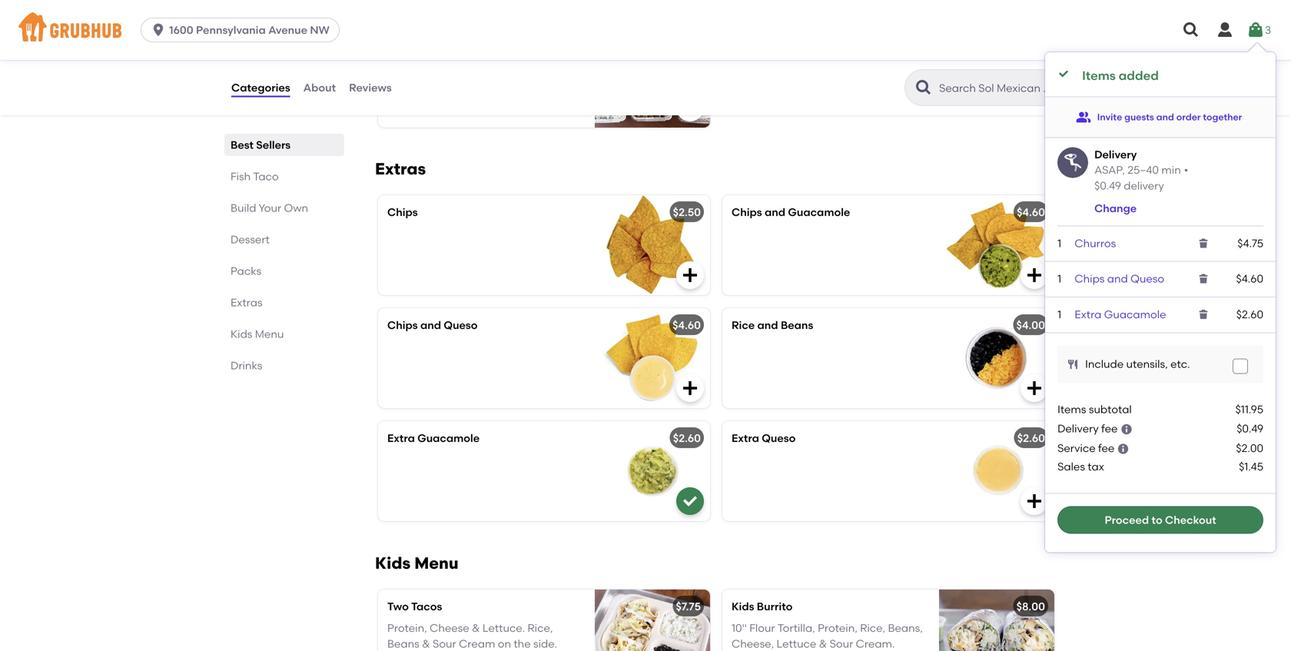 Task type: vqa. For each thing, say whether or not it's contained in the screenshot.


Task type: describe. For each thing, give the bounding box(es) containing it.
$11.95
[[1236, 403, 1264, 416]]

3
[[1266, 23, 1272, 36]]

rice and beans image
[[940, 308, 1055, 408]]

extra for extra queso "image"
[[732, 432, 760, 445]]

build your own
[[231, 201, 308, 215]]

fish taco
[[231, 170, 279, 183]]

delivery asap, 25–40 min • $0.49 delivery
[[1095, 148, 1189, 192]]

0 horizontal spatial kids
[[231, 328, 253, 341]]

protein, inside 10" flour tortilla, protein, rice, beans, cheese, lettuce & sour cream.
[[818, 622, 858, 635]]

$1.45
[[1240, 460, 1264, 473]]

$2.50
[[673, 206, 701, 219]]

$2.60 for extra queso
[[1018, 432, 1046, 445]]

•
[[1185, 164, 1189, 177]]

sour inside 10" flour tortilla, protein, rice, beans, cheese, lettuce & sour cream.
[[830, 637, 854, 650]]

proceed to checkout
[[1105, 514, 1217, 527]]

$2.60 inside items added tooltip
[[1237, 308, 1264, 321]]

feeds up to 4. your choice of 2 protein and 8 tortillas, accompanied with white rice, black beans, pico de gallo, lettuce, salsa verde, salsa roja, and sour cream. button
[[378, 28, 710, 135]]

two
[[388, 600, 409, 613]]

1600
[[169, 23, 193, 37]]

& inside 10" flour tortilla, protein, rice, beans, cheese, lettuce & sour cream.
[[819, 637, 828, 650]]

your inside 'feeds up to 4. your choice of 2 protein and 8 tortillas, accompanied with white rice, black beans, pico de gallo, lettuce, salsa verde, salsa roja, and sour cream.'
[[462, 60, 485, 73]]

together
[[1204, 111, 1243, 123]]

0 horizontal spatial your
[[259, 201, 282, 215]]

kids burrito
[[732, 600, 793, 613]]

1 salsa from the left
[[482, 106, 510, 120]]

cheese,
[[732, 637, 774, 650]]

service fee
[[1058, 442, 1115, 455]]

fish
[[231, 170, 251, 183]]

cream. inside 'feeds up to 4. your choice of 2 protein and 8 tortillas, accompanied with white rice, black beans, pico de gallo, lettuce, salsa verde, salsa roja, and sour cream.'
[[466, 122, 505, 135]]

include utensils, etc.
[[1086, 358, 1191, 371]]

lettuce
[[777, 637, 817, 650]]

checkout
[[1166, 514, 1217, 527]]

protein, cheese & lettuce. rice, beans & sour cream on the side.
[[388, 622, 558, 650]]

0 vertical spatial guacamole
[[788, 206, 851, 219]]

tacos
[[411, 600, 442, 613]]

cream
[[459, 637, 496, 650]]

protein, inside protein, cheese & lettuce. rice, beans & sour cream on the side.
[[388, 622, 427, 635]]

Search Sol Mexican Grill search field
[[938, 81, 1056, 95]]

own
[[284, 201, 308, 215]]

rice, for two tacos
[[528, 622, 553, 635]]

2 vertical spatial guacamole
[[418, 432, 480, 445]]

to inside button
[[1152, 514, 1163, 527]]

1 for chips and queso
[[1058, 272, 1062, 285]]

1 vertical spatial menu
[[415, 553, 459, 573]]

drinks
[[231, 359, 262, 372]]

$0.49 inside delivery asap, 25–40 min • $0.49 delivery
[[1095, 179, 1122, 192]]

de
[[388, 106, 401, 120]]

chips and guacamole
[[732, 206, 851, 219]]

choice
[[487, 60, 522, 73]]

reviews
[[349, 81, 392, 94]]

chips and queso inside items added tooltip
[[1075, 272, 1165, 285]]

1 for churros
[[1058, 237, 1062, 250]]

feeds
[[388, 60, 419, 73]]

chips and queso image
[[595, 308, 710, 408]]

sour inside 'feeds up to 4. your choice of 2 protein and 8 tortillas, accompanied with white rice, black beans, pico de gallo, lettuce, salsa verde, salsa roja, and sour cream.'
[[439, 122, 463, 135]]

up
[[421, 60, 435, 73]]

1 vertical spatial kids
[[375, 553, 411, 573]]

fee for service fee
[[1099, 442, 1115, 455]]

subtotal
[[1089, 403, 1132, 416]]

with
[[388, 91, 409, 104]]

the
[[514, 637, 531, 650]]

1600 pennsylvania avenue nw button
[[141, 18, 346, 42]]

items added
[[1083, 68, 1159, 83]]

1 vertical spatial extras
[[231, 296, 263, 309]]

guests
[[1125, 111, 1155, 123]]

best
[[231, 138, 254, 151]]

rice, inside 'feeds up to 4. your choice of 2 protein and 8 tortillas, accompanied with white rice, black beans, pico de gallo, lettuce, salsa verde, salsa roja, and sour cream.'
[[445, 91, 470, 104]]

chips and guacamole image
[[940, 195, 1055, 295]]

chips image
[[595, 195, 710, 295]]

tortilla,
[[778, 622, 816, 635]]

extra guacamole link
[[1075, 308, 1167, 321]]

0 horizontal spatial chips and queso
[[388, 319, 478, 332]]

lettuce,
[[437, 106, 479, 120]]

2 vertical spatial queso
[[762, 432, 796, 445]]

accompanied
[[505, 75, 578, 88]]

items added tooltip
[[1046, 43, 1276, 552]]

beans, inside 10" flour tortilla, protein, rice, beans, cheese, lettuce & sour cream.
[[888, 622, 923, 635]]

delivery
[[1124, 179, 1165, 192]]

guacamole inside items added tooltip
[[1105, 308, 1167, 321]]

cream. inside 10" flour tortilla, protein, rice, beans, cheese, lettuce & sour cream.
[[856, 637, 895, 650]]

$4.00
[[1017, 319, 1046, 332]]

pennsylvania
[[196, 23, 266, 37]]

cheese
[[430, 622, 470, 635]]

sales tax
[[1058, 460, 1105, 473]]

invite guests and order together
[[1098, 111, 1243, 123]]

$2.60 for extra guacamole
[[673, 432, 701, 445]]

nw
[[310, 23, 330, 37]]

2 vertical spatial kids
[[732, 600, 755, 613]]

beans, inside 'feeds up to 4. your choice of 2 protein and 8 tortillas, accompanied with white rice, black beans, pico de gallo, lettuce, salsa verde, salsa roja, and sour cream.'
[[504, 91, 539, 104]]

1600 pennsylvania avenue nw
[[169, 23, 330, 37]]

8
[[450, 75, 457, 88]]

$8.00
[[1017, 600, 1046, 613]]

1 horizontal spatial kids menu
[[375, 553, 459, 573]]

extra for extra guacamole image
[[388, 432, 415, 445]]

proceed
[[1105, 514, 1150, 527]]

roja,
[[388, 122, 414, 135]]

change
[[1095, 202, 1137, 215]]

sol family meal image
[[595, 28, 710, 127]]

verde,
[[513, 106, 546, 120]]

$4.75
[[1238, 237, 1264, 250]]

packs
[[231, 265, 262, 278]]

change button
[[1095, 201, 1137, 216]]

0 horizontal spatial extra guacamole
[[388, 432, 480, 445]]

invite
[[1098, 111, 1123, 123]]

10"
[[732, 622, 747, 635]]

lettuce.
[[483, 622, 525, 635]]

sales
[[1058, 460, 1086, 473]]

to inside 'feeds up to 4. your choice of 2 protein and 8 tortillas, accompanied with white rice, black beans, pico de gallo, lettuce, salsa verde, salsa roja, and sour cream.'
[[437, 60, 448, 73]]



Task type: locate. For each thing, give the bounding box(es) containing it.
2 1 from the top
[[1058, 272, 1062, 285]]

0 vertical spatial delivery
[[1095, 148, 1138, 161]]

chips
[[388, 206, 418, 219], [732, 206, 763, 219], [1075, 272, 1105, 285], [388, 319, 418, 332]]

chips inside items added tooltip
[[1075, 272, 1105, 285]]

1 horizontal spatial protein,
[[818, 622, 858, 635]]

delivery fee
[[1058, 422, 1118, 435]]

1 horizontal spatial to
[[1152, 514, 1163, 527]]

your up tortillas,
[[462, 60, 485, 73]]

extra queso image
[[940, 421, 1055, 521]]

items for items subtotal
[[1058, 403, 1087, 416]]

rice, up lettuce,
[[445, 91, 470, 104]]

extra guacamole
[[1075, 308, 1167, 321], [388, 432, 480, 445]]

rice, right tortilla,
[[861, 622, 886, 635]]

1 horizontal spatial rice,
[[528, 622, 553, 635]]

delivery up the service
[[1058, 422, 1099, 435]]

kids burrito image
[[940, 590, 1055, 651]]

0 vertical spatial fee
[[1102, 422, 1118, 435]]

1 horizontal spatial &
[[472, 622, 480, 635]]

3 1 from the top
[[1058, 308, 1062, 321]]

beans inside protein, cheese & lettuce. rice, beans & sour cream on the side.
[[388, 637, 420, 650]]

protein, down the two tacos
[[388, 622, 427, 635]]

10" flour tortilla, protein, rice, beans, cheese, lettuce & sour cream.
[[732, 622, 923, 650]]

protein
[[388, 75, 425, 88]]

2
[[538, 60, 544, 73]]

delivery for asap,
[[1095, 148, 1138, 161]]

1 left 'churros' "link"
[[1058, 237, 1062, 250]]

tortillas,
[[459, 75, 502, 88]]

guacamole
[[788, 206, 851, 219], [1105, 308, 1167, 321], [418, 432, 480, 445]]

rice, up side.
[[528, 622, 553, 635]]

items up delivery fee
[[1058, 403, 1087, 416]]

protein,
[[388, 622, 427, 635], [818, 622, 858, 635]]

svg image inside 1600 pennsylvania avenue nw button
[[151, 22, 166, 38]]

2 salsa from the left
[[548, 106, 576, 120]]

extras down packs
[[231, 296, 263, 309]]

sellers
[[256, 138, 291, 151]]

$2.00
[[1237, 442, 1264, 455]]

0 horizontal spatial salsa
[[482, 106, 510, 120]]

0 horizontal spatial kids menu
[[231, 328, 284, 341]]

your left own
[[259, 201, 282, 215]]

side.
[[534, 637, 558, 650]]

0 horizontal spatial extras
[[231, 296, 263, 309]]

0 vertical spatial kids
[[231, 328, 253, 341]]

sour inside protein, cheese & lettuce. rice, beans & sour cream on the side.
[[433, 637, 457, 650]]

$0.49 up $2.00
[[1237, 422, 1264, 435]]

sour down lettuce,
[[439, 122, 463, 135]]

1 horizontal spatial $2.60
[[1018, 432, 1046, 445]]

1 vertical spatial delivery
[[1058, 422, 1099, 435]]

2 horizontal spatial extra
[[1075, 308, 1102, 321]]

4.
[[451, 60, 459, 73]]

service
[[1058, 442, 1096, 455]]

dessert
[[231, 233, 270, 246]]

1 1 from the top
[[1058, 237, 1062, 250]]

salsa
[[482, 106, 510, 120], [548, 106, 576, 120]]

fee up tax on the bottom right
[[1099, 442, 1115, 455]]

1 vertical spatial to
[[1152, 514, 1163, 527]]

1 vertical spatial kids menu
[[375, 553, 459, 573]]

extra queso
[[732, 432, 796, 445]]

0 horizontal spatial $4.60
[[673, 319, 701, 332]]

1 vertical spatial beans,
[[888, 622, 923, 635]]

white
[[412, 91, 442, 104]]

items subtotal
[[1058, 403, 1132, 416]]

proceed to checkout button
[[1058, 506, 1264, 534]]

extra
[[1075, 308, 1102, 321], [388, 432, 415, 445], [732, 432, 760, 445]]

1 horizontal spatial beans
[[781, 319, 814, 332]]

main navigation navigation
[[0, 0, 1292, 60]]

0 vertical spatial queso
[[1131, 272, 1165, 285]]

2 horizontal spatial rice,
[[861, 622, 886, 635]]

rice, for kids burrito
[[861, 622, 886, 635]]

$2.60 down $4.75
[[1237, 308, 1264, 321]]

svg image inside 3 button
[[1247, 21, 1266, 39]]

to left 4.
[[437, 60, 448, 73]]

invite guests and order together button
[[1076, 103, 1243, 131]]

asap,
[[1095, 164, 1126, 177]]

1 vertical spatial cream.
[[856, 637, 895, 650]]

2 horizontal spatial queso
[[1131, 272, 1165, 285]]

0 horizontal spatial protein,
[[388, 622, 427, 635]]

sour
[[439, 122, 463, 135], [433, 637, 457, 650], [830, 637, 854, 650]]

0 vertical spatial beans
[[781, 319, 814, 332]]

&
[[472, 622, 480, 635], [422, 637, 430, 650], [819, 637, 828, 650]]

1 vertical spatial $4.60
[[1237, 272, 1264, 285]]

delivery up 'asap,'
[[1095, 148, 1138, 161]]

2 horizontal spatial kids
[[732, 600, 755, 613]]

0 vertical spatial cream.
[[466, 122, 505, 135]]

1 horizontal spatial extras
[[375, 159, 426, 179]]

$2.60 left the service
[[1018, 432, 1046, 445]]

extra inside items added tooltip
[[1075, 308, 1102, 321]]

0 horizontal spatial rice,
[[445, 91, 470, 104]]

1 horizontal spatial your
[[462, 60, 485, 73]]

1 horizontal spatial menu
[[415, 553, 459, 573]]

people icon image
[[1076, 110, 1092, 125]]

1 right $4.00
[[1058, 308, 1062, 321]]

utensils,
[[1127, 358, 1169, 371]]

$4.60 for guacamole
[[1017, 206, 1046, 219]]

0 vertical spatial menu
[[255, 328, 284, 341]]

fee for delivery fee
[[1102, 422, 1118, 435]]

$4.60 for queso
[[673, 319, 701, 332]]

menu
[[255, 328, 284, 341], [415, 553, 459, 573]]

1 vertical spatial items
[[1058, 403, 1087, 416]]

25–40
[[1128, 164, 1160, 177]]

0 horizontal spatial &
[[422, 637, 430, 650]]

1 horizontal spatial queso
[[762, 432, 796, 445]]

2 horizontal spatial $4.60
[[1237, 272, 1264, 285]]

delivery for fee
[[1058, 422, 1099, 435]]

0 horizontal spatial extra
[[388, 432, 415, 445]]

1 horizontal spatial chips and queso
[[1075, 272, 1165, 285]]

to right proceed
[[1152, 514, 1163, 527]]

items left added
[[1083, 68, 1116, 83]]

kids up 10"
[[732, 600, 755, 613]]

2 protein, from the left
[[818, 622, 858, 635]]

menu up tacos in the bottom left of the page
[[415, 553, 459, 573]]

0 vertical spatial extras
[[375, 159, 426, 179]]

extras down roja,
[[375, 159, 426, 179]]

1 horizontal spatial guacamole
[[788, 206, 851, 219]]

$2.60 left extra queso
[[673, 432, 701, 445]]

1 horizontal spatial kids
[[375, 553, 411, 573]]

2 horizontal spatial $2.60
[[1237, 308, 1264, 321]]

reviews button
[[348, 60, 393, 115]]

2 horizontal spatial guacamole
[[1105, 308, 1167, 321]]

chips and queso
[[1075, 272, 1165, 285], [388, 319, 478, 332]]

kids
[[231, 328, 253, 341], [375, 553, 411, 573], [732, 600, 755, 613]]

1 vertical spatial extra guacamole
[[388, 432, 480, 445]]

1 left chips and queso link
[[1058, 272, 1062, 285]]

0 horizontal spatial $2.60
[[673, 432, 701, 445]]

0 horizontal spatial beans
[[388, 637, 420, 650]]

1 vertical spatial guacamole
[[1105, 308, 1167, 321]]

1 horizontal spatial cream.
[[856, 637, 895, 650]]

tax
[[1088, 460, 1105, 473]]

pico
[[542, 91, 564, 104]]

0 horizontal spatial cream.
[[466, 122, 505, 135]]

rice,
[[445, 91, 470, 104], [528, 622, 553, 635], [861, 622, 886, 635]]

3 button
[[1247, 16, 1272, 44]]

delivery icon image
[[1058, 147, 1089, 178]]

0 horizontal spatial $0.49
[[1095, 179, 1122, 192]]

two tacos image
[[595, 590, 710, 651]]

1 horizontal spatial $4.60
[[1017, 206, 1046, 219]]

categories button
[[231, 60, 291, 115]]

0 vertical spatial items
[[1083, 68, 1116, 83]]

rice, inside protein, cheese & lettuce. rice, beans & sour cream on the side.
[[528, 622, 553, 635]]

burrito
[[757, 600, 793, 613]]

of
[[525, 60, 535, 73]]

$4.60
[[1017, 206, 1046, 219], [1237, 272, 1264, 285], [673, 319, 701, 332]]

1 vertical spatial beans
[[388, 637, 420, 650]]

0 vertical spatial to
[[437, 60, 448, 73]]

extra guacamole image
[[595, 421, 710, 521]]

categories
[[231, 81, 290, 94]]

2 horizontal spatial &
[[819, 637, 828, 650]]

1 protein, from the left
[[388, 622, 427, 635]]

1 for extra guacamole
[[1058, 308, 1062, 321]]

1 vertical spatial 1
[[1058, 272, 1062, 285]]

delivery inside delivery asap, 25–40 min • $0.49 delivery
[[1095, 148, 1138, 161]]

to
[[437, 60, 448, 73], [1152, 514, 1163, 527]]

svg image
[[1183, 21, 1201, 39], [1216, 21, 1235, 39], [1058, 68, 1070, 80], [681, 266, 700, 284], [1026, 266, 1044, 284], [681, 379, 700, 397], [1026, 379, 1044, 397], [1118, 443, 1130, 455], [681, 492, 700, 510]]

salsa down the pico
[[548, 106, 576, 120]]

$7.75
[[676, 600, 701, 613]]

0 vertical spatial $0.49
[[1095, 179, 1122, 192]]

taco
[[253, 170, 279, 183]]

added
[[1119, 68, 1159, 83]]

0 vertical spatial extra guacamole
[[1075, 308, 1167, 321]]

kids menu up drinks
[[231, 328, 284, 341]]

0 horizontal spatial beans,
[[504, 91, 539, 104]]

0 horizontal spatial menu
[[255, 328, 284, 341]]

and
[[427, 75, 448, 88], [1157, 111, 1175, 123], [416, 122, 437, 135], [765, 206, 786, 219], [1108, 272, 1129, 285], [421, 319, 441, 332], [758, 319, 779, 332]]

build
[[231, 201, 256, 215]]

sour right lettuce
[[830, 637, 854, 650]]

1 vertical spatial chips and queso
[[388, 319, 478, 332]]

$0.49
[[1095, 179, 1122, 192], [1237, 422, 1264, 435]]

& up cream
[[472, 622, 480, 635]]

1 horizontal spatial extra
[[732, 432, 760, 445]]

fee down subtotal
[[1102, 422, 1118, 435]]

search icon image
[[915, 78, 933, 97]]

kids up two
[[375, 553, 411, 573]]

salsa down black
[[482, 106, 510, 120]]

1 horizontal spatial $0.49
[[1237, 422, 1264, 435]]

$4.60 inside items added tooltip
[[1237, 272, 1264, 285]]

2 vertical spatial 1
[[1058, 308, 1062, 321]]

black
[[473, 91, 502, 104]]

delivery
[[1095, 148, 1138, 161], [1058, 422, 1099, 435]]

protein, right tortilla,
[[818, 622, 858, 635]]

2 vertical spatial $4.60
[[673, 319, 701, 332]]

0 vertical spatial beans,
[[504, 91, 539, 104]]

queso
[[1131, 272, 1165, 285], [444, 319, 478, 332], [762, 432, 796, 445]]

beans down two
[[388, 637, 420, 650]]

0 horizontal spatial guacamole
[[418, 432, 480, 445]]

0 vertical spatial kids menu
[[231, 328, 284, 341]]

about
[[303, 81, 336, 94]]

0 vertical spatial your
[[462, 60, 485, 73]]

best sellers
[[231, 138, 291, 151]]

svg image
[[1247, 21, 1266, 39], [151, 22, 166, 38], [681, 98, 700, 117], [1198, 237, 1210, 249], [1198, 273, 1210, 285], [1198, 308, 1210, 321], [1067, 358, 1080, 370], [1237, 362, 1246, 371], [1121, 423, 1133, 436], [1026, 492, 1044, 510]]

rice, inside 10" flour tortilla, protein, rice, beans, cheese, lettuce & sour cream.
[[861, 622, 886, 635]]

1 vertical spatial fee
[[1099, 442, 1115, 455]]

0 vertical spatial 1
[[1058, 237, 1062, 250]]

gallo,
[[404, 106, 434, 120]]

1 horizontal spatial salsa
[[548, 106, 576, 120]]

1 horizontal spatial extra guacamole
[[1075, 308, 1167, 321]]

cream.
[[466, 122, 505, 135], [856, 637, 895, 650]]

etc.
[[1171, 358, 1191, 371]]

0 vertical spatial chips and queso
[[1075, 272, 1165, 285]]

menu up drinks
[[255, 328, 284, 341]]

extras
[[375, 159, 426, 179], [231, 296, 263, 309]]

beans right rice
[[781, 319, 814, 332]]

sour down cheese at the bottom of page
[[433, 637, 457, 650]]

extra guacamole inside items added tooltip
[[1075, 308, 1167, 321]]

queso inside items added tooltip
[[1131, 272, 1165, 285]]

rice
[[732, 319, 755, 332]]

0 horizontal spatial queso
[[444, 319, 478, 332]]

& down cheese at the bottom of page
[[422, 637, 430, 650]]

include
[[1086, 358, 1124, 371]]

0 vertical spatial $4.60
[[1017, 206, 1046, 219]]

about button
[[303, 60, 337, 115]]

churros
[[1075, 237, 1117, 250]]

1 horizontal spatial beans,
[[888, 622, 923, 635]]

$0.49 down 'asap,'
[[1095, 179, 1122, 192]]

kids menu up the two tacos
[[375, 553, 459, 573]]

& right lettuce
[[819, 637, 828, 650]]

kids menu
[[231, 328, 284, 341], [375, 553, 459, 573]]

flour
[[750, 622, 776, 635]]

chips and queso link
[[1075, 272, 1165, 285]]

items for items added
[[1083, 68, 1116, 83]]

avenue
[[268, 23, 308, 37]]

1 vertical spatial queso
[[444, 319, 478, 332]]

kids up drinks
[[231, 328, 253, 341]]

1 vertical spatial your
[[259, 201, 282, 215]]

order
[[1177, 111, 1201, 123]]

0 horizontal spatial to
[[437, 60, 448, 73]]

1 vertical spatial $0.49
[[1237, 422, 1264, 435]]

min
[[1162, 164, 1182, 177]]



